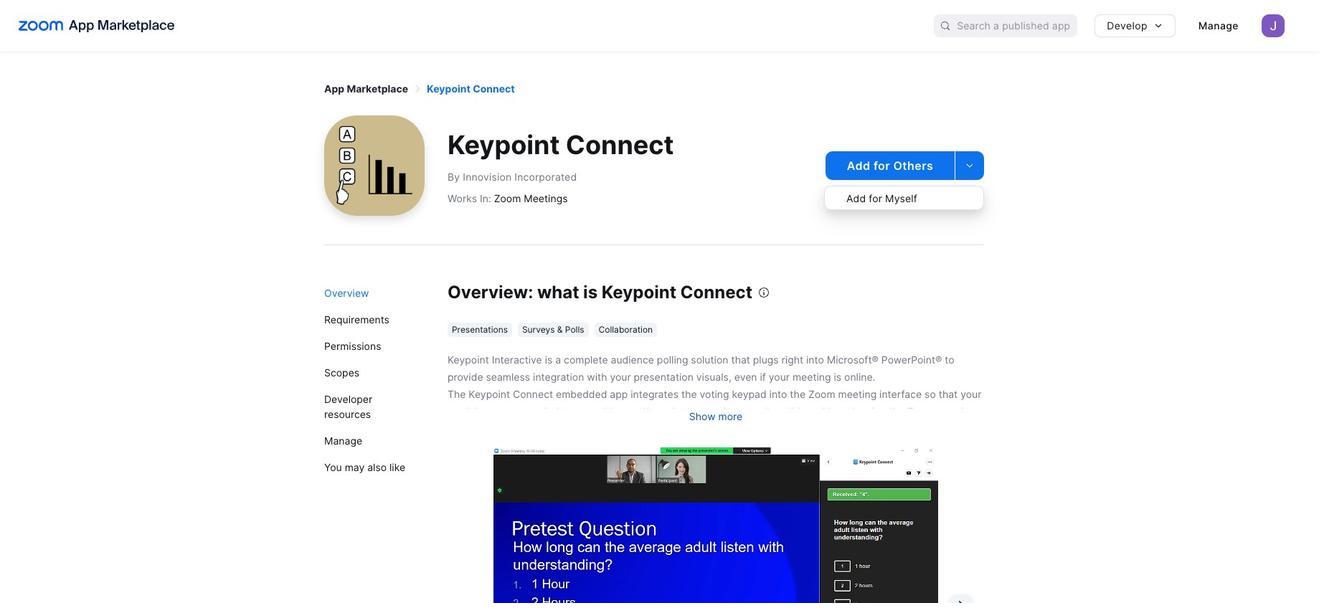 Task type: describe. For each thing, give the bounding box(es) containing it.
innovision
[[463, 171, 512, 183]]

incorporated
[[515, 171, 577, 183]]

app marketplace
[[324, 83, 408, 95]]

requirements
[[324, 314, 389, 326]]

0 vertical spatial into
[[806, 354, 824, 366]]

develop button
[[1095, 14, 1176, 37]]

microsoft®
[[827, 354, 879, 366]]

can
[[507, 405, 524, 418]]

manage for manage link
[[324, 435, 362, 447]]

you
[[324, 461, 342, 473]]

keypoint connect link
[[427, 83, 515, 95]]

surveys
[[522, 324, 555, 335]]

myself
[[885, 192, 918, 204]]

works in: zoom meetings
[[448, 192, 568, 204]]

permissions link
[[324, 333, 422, 359]]

2 horizontal spatial meeting
[[937, 405, 976, 418]]

keypoint right arrow right icon
[[427, 83, 471, 95]]

may
[[345, 461, 365, 473]]

without
[[814, 405, 850, 418]]

polling
[[657, 354, 688, 366]]

show more button
[[689, 409, 743, 424]]

meetings
[[524, 192, 568, 204]]

scopes link
[[324, 359, 422, 386]]

add for others link
[[826, 151, 955, 180]]

developer resources
[[324, 393, 372, 420]]

for for others
[[874, 159, 890, 173]]

keypoint up 'by innovision incorporated'
[[448, 129, 560, 161]]

online.
[[844, 371, 876, 383]]

slides
[[784, 405, 811, 418]]

Search text field
[[957, 15, 1078, 36]]

show
[[689, 410, 716, 423]]

right
[[782, 354, 804, 366]]

add for others
[[847, 159, 934, 173]]

banner containing develop
[[0, 0, 1319, 52]]

breadcrumb navigation
[[324, 83, 984, 95]]

1 vertical spatial with
[[596, 405, 616, 418]]

arrow right image
[[413, 84, 423, 94]]

manage link
[[324, 428, 422, 454]]

show more
[[689, 410, 743, 423]]

question
[[740, 405, 781, 418]]

visuals,
[[696, 371, 732, 383]]

how it works: keypoint connect image
[[494, 438, 938, 603]]

polls
[[565, 324, 584, 335]]

resources
[[324, 408, 371, 420]]

so
[[925, 388, 936, 400]]

0 horizontal spatial interactive
[[492, 354, 542, 366]]

0 vertical spatial with
[[587, 371, 607, 383]]

&
[[557, 324, 563, 335]]

1 horizontal spatial the
[[790, 388, 806, 400]]

keypoint up participants
[[469, 388, 510, 400]]

participants
[[448, 405, 504, 418]]

connect inside keypoint interactive is a complete audience polling solution that plugs right into microsoft® powerpoint® to provide seamless integration with your presentation visuals, even if your meeting is online. the keypoint connect embedded app integrates the voting keypad into the zoom meeting interface so that your participants can easily interact with your keypoint interactive question slides without leaving the zoom meeting interface.
[[513, 388, 553, 400]]

keypoint connect image
[[324, 116, 425, 216]]

manage button
[[1187, 14, 1250, 37]]

for for myself
[[869, 192, 882, 204]]

overview
[[324, 287, 369, 299]]

presentations
[[452, 324, 508, 335]]

0 vertical spatial that
[[731, 354, 750, 366]]

keypoint up provide on the bottom left
[[448, 354, 489, 366]]

if
[[760, 371, 766, 383]]

your right if on the bottom right of the page
[[769, 371, 790, 383]]

permissions
[[324, 340, 381, 352]]

your right so
[[961, 388, 982, 400]]

develop
[[1107, 19, 1148, 32]]

search a published app element
[[934, 14, 1078, 37]]

like
[[390, 461, 405, 473]]

1 vertical spatial that
[[939, 388, 958, 400]]



Task type: locate. For each thing, give the bounding box(es) containing it.
2 vertical spatial zoom
[[908, 405, 935, 418]]

1 horizontal spatial manage
[[1199, 19, 1239, 32]]

2 horizontal spatial the
[[889, 405, 905, 418]]

more
[[718, 410, 743, 423]]

1 horizontal spatial zoom
[[808, 388, 836, 400]]

0 horizontal spatial is
[[545, 354, 553, 366]]

1 vertical spatial add
[[847, 192, 866, 204]]

to
[[945, 354, 955, 366]]

manage inside button
[[1199, 19, 1239, 32]]

for
[[874, 159, 890, 173], [869, 192, 882, 204]]

embedded
[[556, 388, 607, 400]]

voting
[[700, 388, 729, 400]]

developer resources link
[[324, 386, 422, 428]]

interface
[[880, 388, 922, 400]]

1 vertical spatial zoom
[[808, 388, 836, 400]]

add left myself
[[847, 192, 866, 204]]

0 vertical spatial add
[[847, 159, 871, 173]]

zoom down so
[[908, 405, 935, 418]]

the up slides
[[790, 388, 806, 400]]

1 horizontal spatial meeting
[[838, 388, 877, 400]]

with down "app" on the left bottom of page
[[596, 405, 616, 418]]

app marketplace link
[[324, 83, 408, 95], [324, 83, 408, 95]]

0 horizontal spatial meeting
[[793, 371, 831, 383]]

0 vertical spatial is
[[583, 282, 598, 303]]

2 vertical spatial is
[[834, 371, 842, 383]]

into up question
[[769, 388, 787, 400]]

banner
[[0, 0, 1319, 52]]

1 add from the top
[[847, 159, 871, 173]]

is right what
[[583, 282, 598, 303]]

requirements link
[[324, 306, 422, 333]]

2 horizontal spatial is
[[834, 371, 842, 383]]

0 vertical spatial meeting
[[793, 371, 831, 383]]

2 horizontal spatial zoom
[[908, 405, 935, 418]]

add up add for myself
[[847, 159, 871, 173]]

the down the interface on the bottom of the page
[[889, 405, 905, 418]]

meeting down right
[[793, 371, 831, 383]]

1 vertical spatial is
[[545, 354, 553, 366]]

add
[[847, 159, 871, 173], [847, 192, 866, 204]]

developer
[[324, 393, 372, 405]]

into
[[806, 354, 824, 366], [769, 388, 787, 400]]

surveys & polls
[[522, 324, 584, 335]]

add for myself
[[847, 192, 918, 204]]

overview: what is keypoint connect
[[448, 282, 753, 303]]

1 horizontal spatial is
[[583, 282, 598, 303]]

1 horizontal spatial into
[[806, 354, 824, 366]]

in:
[[480, 192, 491, 204]]

is left a in the bottom left of the page
[[545, 354, 553, 366]]

scopes
[[324, 367, 359, 379]]

keypad
[[732, 388, 767, 400]]

what
[[537, 282, 579, 303]]

overview:
[[448, 282, 533, 303]]

0 vertical spatial keypoint connect
[[427, 83, 515, 95]]

your down "app" on the left bottom of page
[[619, 405, 640, 418]]

provide
[[448, 371, 483, 383]]

keypoint connect right arrow right icon
[[427, 83, 515, 95]]

0 vertical spatial manage
[[1199, 19, 1239, 32]]

works
[[448, 192, 477, 204]]

0 horizontal spatial that
[[731, 354, 750, 366]]

by
[[448, 171, 460, 183]]

by innovision incorporated
[[448, 171, 577, 183]]

meeting
[[793, 371, 831, 383], [838, 388, 877, 400], [937, 405, 976, 418]]

0 vertical spatial for
[[874, 159, 890, 173]]

0 vertical spatial interactive
[[492, 354, 542, 366]]

solution
[[691, 354, 728, 366]]

you may also like link
[[324, 454, 422, 481]]

integration
[[533, 371, 584, 383]]

interact
[[557, 405, 593, 418]]

a
[[555, 354, 561, 366]]

that up even
[[731, 354, 750, 366]]

also
[[367, 461, 387, 473]]

complete
[[564, 354, 608, 366]]

zoom down 'by innovision incorporated'
[[494, 192, 521, 204]]

0 horizontal spatial manage
[[324, 435, 362, 447]]

easily
[[527, 405, 554, 418]]

0 horizontal spatial into
[[769, 388, 787, 400]]

your up "app" on the left bottom of page
[[610, 371, 631, 383]]

0 vertical spatial zoom
[[494, 192, 521, 204]]

keypoint interactive is a complete audience polling solution that plugs right into microsoft® powerpoint® to provide seamless integration with your presentation visuals, even if your meeting is online. the keypoint connect embedded app integrates the voting keypad into the zoom meeting interface so that your participants can easily interact with your keypoint interactive question slides without leaving the zoom meeting interface.
[[448, 354, 982, 435]]

into right right
[[806, 354, 824, 366]]

audience
[[611, 354, 654, 366]]

zoom
[[494, 192, 521, 204], [808, 388, 836, 400], [908, 405, 935, 418]]

add for add for others
[[847, 159, 871, 173]]

leaving
[[853, 405, 886, 418]]

for inside menu item
[[869, 192, 882, 204]]

seamless
[[486, 371, 530, 383]]

add inside menu item
[[847, 192, 866, 204]]

the
[[681, 388, 697, 400], [790, 388, 806, 400], [889, 405, 905, 418]]

interactive up seamless
[[492, 354, 542, 366]]

keypoint up the collaboration
[[602, 282, 677, 303]]

marketplace
[[347, 83, 408, 95]]

manage
[[1199, 19, 1239, 32], [324, 435, 362, 447]]

app
[[610, 388, 628, 400]]

interface.
[[448, 423, 493, 435]]

with down complete
[[587, 371, 607, 383]]

is left the online.
[[834, 371, 842, 383]]

app
[[324, 83, 344, 95]]

interactive down voting
[[687, 405, 737, 418]]

is for a
[[545, 354, 553, 366]]

even
[[734, 371, 757, 383]]

1 vertical spatial into
[[769, 388, 787, 400]]

1 vertical spatial interactive
[[687, 405, 737, 418]]

1 vertical spatial keypoint connect
[[448, 129, 674, 161]]

add for add for myself
[[847, 192, 866, 204]]

for left myself
[[869, 192, 882, 204]]

1 horizontal spatial that
[[939, 388, 958, 400]]

add for myself menu item
[[825, 187, 984, 209]]

presentation
[[634, 371, 694, 383]]

that right so
[[939, 388, 958, 400]]

overview link
[[324, 280, 422, 306]]

integrates
[[631, 388, 679, 400]]

keypoint down 'integrates'
[[643, 405, 684, 418]]

1 vertical spatial meeting
[[838, 388, 877, 400]]

1 vertical spatial for
[[869, 192, 882, 204]]

zoom up without
[[808, 388, 836, 400]]

for left others
[[874, 159, 890, 173]]

collaboration
[[599, 324, 653, 335]]

keypoint connect main content
[[310, 52, 999, 603]]

that
[[731, 354, 750, 366], [939, 388, 958, 400]]

1 vertical spatial manage
[[324, 435, 362, 447]]

is
[[583, 282, 598, 303], [545, 354, 553, 366], [834, 371, 842, 383]]

meeting down to
[[937, 405, 976, 418]]

keypoint
[[427, 83, 471, 95], [448, 129, 560, 161], [602, 282, 677, 303], [448, 354, 489, 366], [469, 388, 510, 400], [643, 405, 684, 418]]

your
[[610, 371, 631, 383], [769, 371, 790, 383], [961, 388, 982, 400], [619, 405, 640, 418]]

2 vertical spatial meeting
[[937, 405, 976, 418]]

interactive
[[492, 354, 542, 366], [687, 405, 737, 418]]

others
[[894, 159, 934, 173]]

with
[[587, 371, 607, 383], [596, 405, 616, 418]]

1 horizontal spatial interactive
[[687, 405, 737, 418]]

connect
[[473, 83, 515, 95], [566, 129, 674, 161], [680, 282, 753, 303], [513, 388, 553, 400]]

manage inside keypoint connect 'main content'
[[324, 435, 362, 447]]

powerpoint®
[[882, 354, 942, 366]]

add inside 'link'
[[847, 159, 871, 173]]

the left voting
[[681, 388, 697, 400]]

meeting down the online.
[[838, 388, 877, 400]]

keypoint connect up incorporated
[[448, 129, 674, 161]]

plugs
[[753, 354, 779, 366]]

keypoint connect
[[427, 83, 515, 95], [448, 129, 674, 161]]

the
[[448, 388, 466, 400]]

0 horizontal spatial zoom
[[494, 192, 521, 204]]

for inside 'link'
[[874, 159, 890, 173]]

2 add from the top
[[847, 192, 866, 204]]

manage for manage button
[[1199, 19, 1239, 32]]

is for keypoint
[[583, 282, 598, 303]]

0 horizontal spatial the
[[681, 388, 697, 400]]

you may also like
[[324, 461, 405, 473]]



Task type: vqa. For each thing, say whether or not it's contained in the screenshot.
first Add from the bottom
yes



